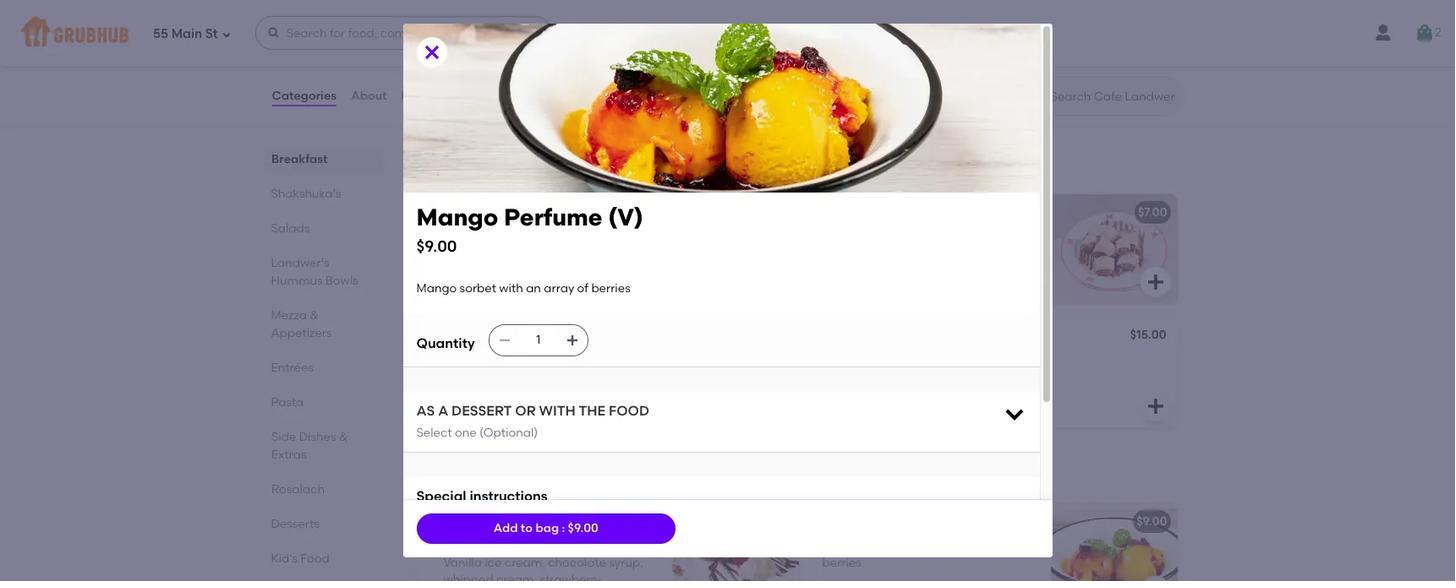 Task type: locate. For each thing, give the bounding box(es) containing it.
1 vertical spatial rosalach
[[867, 205, 922, 220]]

1 vertical spatial array
[[950, 539, 980, 553]]

:
[[562, 522, 565, 536]]

1 vertical spatial berries
[[822, 556, 861, 570]]

+ up the "syrup,"
[[638, 539, 645, 553]]

1 horizontal spatial sorbet
[[865, 539, 902, 553]]

1 vertical spatial sorbet
[[865, 539, 902, 553]]

pieces
[[453, 539, 490, 553]]

&
[[310, 309, 319, 323], [339, 430, 348, 445]]

+ inside 4 pieces of waffle with chocolate + vanilla ice cream, chocolate syrup, whipped cream, strawberry
[[638, 539, 645, 553]]

or
[[515, 403, 536, 420]]

nutella rozalach full
[[443, 205, 566, 220]]

$9.00 inside the mango perfume (v) $9.00
[[416, 237, 457, 256]]

of inside 4 pieces of waffle with chocolate + vanilla ice cream, chocolate syrup, whipped cream, strawberry
[[493, 539, 505, 553]]

0 vertical spatial array
[[544, 281, 574, 296]]

& up "appetizers"
[[310, 309, 319, 323]]

rozalach
[[489, 205, 543, 220], [475, 330, 529, 344]]

0 vertical spatial an
[[526, 281, 541, 296]]

0 horizontal spatial desserts
[[271, 517, 320, 532]]

salads
[[271, 222, 310, 236]]

1 horizontal spatial $9.00
[[568, 522, 599, 536]]

rozalach for full
[[489, 205, 543, 220]]

array
[[544, 281, 574, 296], [950, 539, 980, 553]]

three eggs
[[822, 20, 887, 35]]

cream, down ice
[[496, 573, 537, 582]]

1 horizontal spatial rosalach
[[430, 155, 513, 176]]

0 horizontal spatial eggs
[[470, 20, 498, 35]]

with inside mango sorbet with an array of berries
[[905, 539, 929, 553]]

mezza & appetizers
[[271, 309, 332, 341]]

waffle inside 4 pieces of waffle with chocolate + vanilla ice cream, chocolate syrup, whipped cream, strawberry
[[507, 539, 544, 553]]

sorbet
[[460, 281, 496, 296], [865, 539, 902, 553]]

full
[[546, 205, 566, 220]]

1 vertical spatial rozalach
[[475, 330, 529, 344]]

1 horizontal spatial mango sorbet with an array of berries
[[822, 539, 994, 570]]

(full)
[[532, 330, 561, 344]]

waffle down to
[[507, 539, 544, 553]]

0 horizontal spatial array
[[544, 281, 574, 296]]

1 vertical spatial oreo
[[510, 371, 539, 385]]

eggs right three
[[858, 20, 887, 35]]

waffle down instructions
[[490, 515, 528, 529]]

side dishes & extras
[[271, 430, 348, 462]]

rosalach
[[430, 155, 513, 176], [867, 205, 922, 220], [271, 483, 324, 497]]

eggs
[[470, 20, 498, 35], [858, 20, 887, 35]]

side dishes & extras tab
[[271, 429, 377, 464]]

desserts tab
[[271, 516, 377, 534]]

an inside mango sorbet with an array of berries
[[932, 539, 947, 553]]

svg image
[[267, 26, 280, 40], [421, 42, 442, 63], [766, 87, 787, 107], [1145, 87, 1166, 107], [1002, 403, 1026, 426]]

2 eggs from the left
[[858, 20, 887, 35]]

mezza
[[271, 309, 307, 323]]

1 horizontal spatial &
[[339, 430, 348, 445]]

nutella
[[443, 205, 486, 220], [822, 205, 865, 220]]

$9.00
[[416, 237, 457, 256], [1136, 515, 1167, 529], [568, 522, 599, 536]]

nutella rosalach (half)
[[822, 205, 958, 220]]

1 vertical spatial desserts
[[271, 517, 320, 532]]

2 horizontal spatial with
[[905, 539, 929, 553]]

0 horizontal spatial rosalach
[[271, 483, 324, 497]]

vanilla
[[443, 556, 482, 570]]

breakfast
[[271, 152, 327, 167]]

nutella rosalach (half) image
[[1051, 194, 1177, 304]]

1 vertical spatial &
[[339, 430, 348, 445]]

eggs for two eggs
[[470, 20, 498, 35]]

+
[[784, 20, 791, 35], [638, 539, 645, 553]]

of inside mango sorbet with an array of berries
[[983, 539, 994, 553]]

cream, right ice
[[505, 556, 545, 570]]

waffle
[[490, 515, 528, 529], [507, 539, 544, 553]]

pasta
[[271, 396, 304, 410]]

2 horizontal spatial $9.00
[[1136, 515, 1167, 529]]

(optional)
[[479, 426, 538, 440]]

4
[[443, 539, 450, 553]]

2 vertical spatial rosalach
[[271, 483, 324, 497]]

ice
[[485, 556, 502, 570]]

1 nutella from the left
[[443, 205, 486, 220]]

1 vertical spatial +
[[638, 539, 645, 553]]

appetizers
[[271, 326, 332, 341]]

rosalach down extras
[[271, 483, 324, 497]]

0 vertical spatial berries
[[591, 281, 631, 296]]

rosalach tab
[[271, 481, 377, 499]]

nutella for nutella rosalach (half)
[[822, 205, 865, 220]]

0 vertical spatial mango
[[416, 203, 498, 232]]

dessert
[[443, 515, 487, 529]]

special
[[416, 489, 466, 505]]

1 horizontal spatial an
[[932, 539, 947, 553]]

0 vertical spatial desserts
[[430, 464, 506, 485]]

mango inside mango sorbet with an array of berries
[[822, 539, 863, 553]]

0 horizontal spatial mango sorbet with an array of berries
[[416, 281, 631, 296]]

shakshuka's tab
[[271, 185, 377, 203]]

oreo down ricotta
[[510, 371, 539, 385]]

two eggs image
[[672, 9, 799, 119]]

svg image
[[1415, 23, 1435, 43], [221, 29, 231, 39], [1145, 272, 1166, 293], [498, 334, 511, 348], [565, 334, 579, 348], [1145, 397, 1166, 417]]

desserts
[[430, 464, 506, 485], [271, 517, 320, 532]]

0 vertical spatial rosalach
[[430, 155, 513, 176]]

rosalach inside rosalach tab
[[271, 483, 324, 497]]

$3.00
[[753, 20, 784, 35]]

kid's
[[271, 552, 298, 566]]

1 vertical spatial waffle
[[507, 539, 544, 553]]

hummus
[[271, 274, 323, 288]]

reviews button
[[400, 66, 449, 127]]

1 horizontal spatial +
[[784, 20, 791, 35]]

food
[[609, 403, 649, 420]]

0 horizontal spatial &
[[310, 309, 319, 323]]

categories
[[272, 89, 337, 103]]

0 horizontal spatial nutella
[[443, 205, 486, 220]]

& right dishes
[[339, 430, 348, 445]]

1 horizontal spatial eggs
[[858, 20, 887, 35]]

0 horizontal spatial of
[[493, 539, 505, 553]]

0 horizontal spatial an
[[526, 281, 541, 296]]

oreo
[[443, 330, 472, 344], [510, 371, 539, 385]]

1 eggs from the left
[[470, 20, 498, 35]]

special instructions
[[416, 489, 548, 505]]

dishes
[[299, 430, 336, 445]]

0 horizontal spatial berries
[[591, 281, 631, 296]]

1 vertical spatial an
[[932, 539, 947, 553]]

entrées
[[271, 361, 314, 375]]

whipped
[[443, 573, 493, 582]]

quantity
[[416, 335, 475, 351]]

an
[[526, 281, 541, 296], [932, 539, 947, 553]]

chocolate
[[548, 556, 606, 570]]

1 horizontal spatial berries
[[822, 556, 861, 570]]

1 horizontal spatial array
[[950, 539, 980, 553]]

st
[[205, 26, 218, 41]]

nutella for nutella rozalach full
[[443, 205, 486, 220]]

svg image inside the main navigation navigation
[[267, 26, 280, 40]]

mango
[[416, 203, 498, 232], [416, 281, 457, 296], [822, 539, 863, 553]]

1 vertical spatial cream,
[[496, 573, 537, 582]]

landwer's hummus bowls tab
[[271, 254, 377, 290]]

eggs right two
[[470, 20, 498, 35]]

1 vertical spatial mango sorbet with an array of berries
[[822, 539, 994, 570]]

0 horizontal spatial sorbet
[[460, 281, 496, 296]]

+ left three
[[784, 20, 791, 35]]

1 vertical spatial mango
[[416, 281, 457, 296]]

oreo up "cream"
[[443, 330, 472, 344]]

pasta tab
[[271, 394, 377, 412]]

55
[[153, 26, 168, 41]]

rozalach left full
[[489, 205, 543, 220]]

of
[[577, 281, 589, 296], [493, 539, 505, 553], [983, 539, 994, 553]]

1 horizontal spatial nutella
[[822, 205, 865, 220]]

0 vertical spatial rozalach
[[489, 205, 543, 220]]

oreo inside cream fresh, ricotta , white chocolate, oreo crumble
[[510, 371, 539, 385]]

0 vertical spatial sorbet
[[460, 281, 496, 296]]

Search Cafe Landwer search field
[[1049, 89, 1178, 105]]

rosalach left (half)
[[867, 205, 922, 220]]

rosalach up nutella rozalach full
[[430, 155, 513, 176]]

0 vertical spatial oreo
[[443, 330, 472, 344]]

rozalach inside button
[[489, 205, 543, 220]]

0 horizontal spatial +
[[638, 539, 645, 553]]

1 horizontal spatial oreo
[[510, 371, 539, 385]]

ricotta
[[523, 354, 565, 368]]

array inside mango sorbet with an array of berries
[[950, 539, 980, 553]]

dessert waffle
[[443, 515, 528, 529]]

food
[[301, 552, 330, 566]]

bag
[[536, 522, 559, 536]]

0 horizontal spatial $9.00
[[416, 237, 457, 256]]

dessert waffle image
[[672, 504, 799, 582]]

desserts up kid's food
[[271, 517, 320, 532]]

cream,
[[505, 556, 545, 570], [496, 573, 537, 582]]

2 horizontal spatial of
[[983, 539, 994, 553]]

Input item quantity number field
[[520, 326, 557, 356]]

2 nutella from the left
[[822, 205, 865, 220]]

salads tab
[[271, 220, 377, 238]]

1 horizontal spatial with
[[547, 539, 571, 553]]

search icon image
[[1023, 86, 1044, 107]]

nutella inside button
[[443, 205, 486, 220]]

2 vertical spatial mango
[[822, 539, 863, 553]]

desserts up the special instructions
[[430, 464, 506, 485]]

& inside mezza & appetizers
[[310, 309, 319, 323]]

0 vertical spatial &
[[310, 309, 319, 323]]

sorbet inside mango sorbet with an array of berries
[[865, 539, 902, 553]]

a
[[438, 403, 448, 420]]

eggs inside button
[[858, 20, 887, 35]]

bowls
[[325, 274, 358, 288]]

with
[[499, 281, 523, 296], [547, 539, 571, 553], [905, 539, 929, 553]]

rozalach up fresh,
[[475, 330, 529, 344]]



Task type: vqa. For each thing, say whether or not it's contained in the screenshot.
the topmost waffle
yes



Task type: describe. For each thing, give the bounding box(es) containing it.
$15.00 button
[[812, 319, 1177, 429]]

kid's food tab
[[271, 550, 377, 568]]

$15.00
[[1130, 328, 1166, 342]]

chocolate
[[574, 539, 635, 553]]

(half)
[[925, 205, 958, 220]]

white
[[573, 354, 607, 368]]

nutella rozalach full button
[[433, 194, 799, 304]]

with inside 4 pieces of waffle with chocolate + vanilla ice cream, chocolate syrup, whipped cream, strawberry
[[547, 539, 571, 553]]

0 vertical spatial waffle
[[490, 515, 528, 529]]

the
[[579, 403, 605, 420]]

one
[[455, 426, 477, 440]]

fresh,
[[486, 354, 520, 368]]

$7.00
[[1138, 205, 1167, 220]]

0 horizontal spatial oreo
[[443, 330, 472, 344]]

cream
[[443, 354, 483, 368]]

crumble
[[542, 371, 592, 385]]

kid's food
[[271, 552, 330, 566]]

55 main st
[[153, 26, 218, 41]]

as a dessert or with the food select one (optional)
[[416, 403, 649, 440]]

with
[[539, 403, 576, 420]]

eggs for three eggs
[[858, 20, 887, 35]]

perfume
[[504, 203, 603, 232]]

categories button
[[271, 66, 337, 127]]

two eggs
[[443, 20, 498, 35]]

cream fresh, ricotta , white chocolate, oreo crumble
[[443, 354, 607, 385]]

to
[[521, 522, 533, 536]]

three eggs image
[[1051, 9, 1177, 119]]

0 vertical spatial cream,
[[505, 556, 545, 570]]

reviews
[[401, 89, 448, 103]]

svg image inside '2' button
[[1415, 23, 1435, 43]]

& inside side dishes & extras
[[339, 430, 348, 445]]

2 button
[[1415, 18, 1442, 48]]

4 pieces of waffle with chocolate + vanilla ice cream, chocolate syrup, whipped cream, strawberry
[[443, 539, 645, 582]]

2 horizontal spatial rosalach
[[867, 205, 922, 220]]

strawberry
[[540, 573, 601, 582]]

1 horizontal spatial of
[[577, 281, 589, 296]]

$3.00 +
[[753, 20, 791, 35]]

landwer's
[[271, 256, 329, 271]]

mango perfume (v) image
[[1051, 504, 1177, 582]]

mango inside the mango perfume (v) $9.00
[[416, 203, 498, 232]]

breakfast tab
[[271, 150, 377, 168]]

0 vertical spatial mango sorbet with an array of berries
[[416, 281, 631, 296]]

mango perfume (v) $9.00
[[416, 203, 643, 256]]

oreo rozalach (full) image
[[672, 319, 799, 429]]

side
[[271, 430, 296, 445]]

about button
[[350, 66, 388, 127]]

syrup,
[[609, 556, 643, 570]]

rozalach for (full)
[[475, 330, 529, 344]]

two
[[443, 20, 467, 35]]

extras
[[271, 448, 306, 462]]

2
[[1435, 25, 1442, 40]]

select
[[416, 426, 452, 440]]

1 horizontal spatial desserts
[[430, 464, 506, 485]]

,
[[567, 354, 570, 368]]

add to bag : $9.00
[[494, 522, 599, 536]]

three eggs button
[[812, 9, 1177, 119]]

dessert
[[452, 403, 512, 420]]

main navigation navigation
[[0, 0, 1455, 66]]

entrées tab
[[271, 359, 377, 377]]

0 horizontal spatial with
[[499, 281, 523, 296]]

as
[[416, 403, 435, 420]]

three
[[822, 20, 855, 35]]

instructions
[[470, 489, 548, 505]]

add
[[494, 522, 518, 536]]

landwer's hummus bowls
[[271, 256, 358, 288]]

0 vertical spatial +
[[784, 20, 791, 35]]

chocolate,
[[443, 371, 507, 385]]

mezza & appetizers tab
[[271, 307, 377, 342]]

about
[[351, 89, 387, 103]]

main
[[171, 26, 202, 41]]

shakshuka's
[[271, 187, 341, 201]]

(v)
[[608, 203, 643, 232]]

berries inside mango sorbet with an array of berries
[[822, 556, 861, 570]]

desserts inside desserts tab
[[271, 517, 320, 532]]

oreo rozalach (full)
[[443, 330, 561, 344]]



